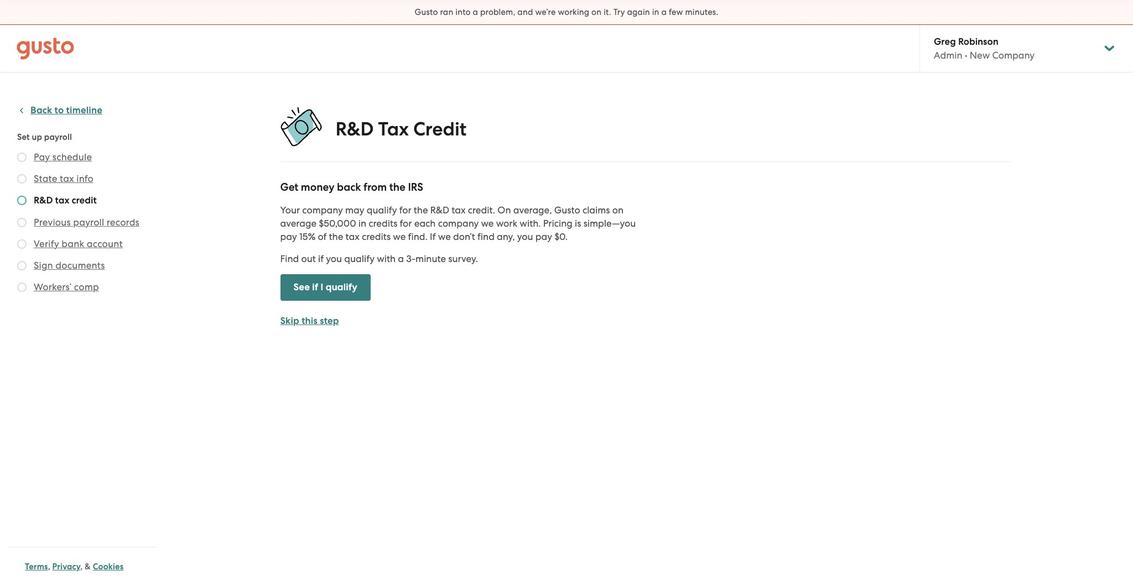 Task type: describe. For each thing, give the bounding box(es) containing it.
to
[[55, 105, 64, 116]]

&
[[85, 562, 91, 572]]

don't
[[453, 231, 475, 242]]

we're
[[535, 7, 556, 17]]

1 horizontal spatial company
[[438, 218, 479, 229]]

average
[[280, 218, 317, 229]]

back to timeline button
[[17, 104, 102, 117]]

1 pay from the left
[[280, 231, 297, 242]]

and
[[518, 7, 533, 17]]

qualify for may
[[367, 205, 397, 216]]

check image for pay
[[17, 153, 27, 162]]

new
[[970, 50, 990, 61]]

cookies button
[[93, 561, 124, 574]]

payroll inside button
[[73, 217, 104, 228]]

cookies
[[93, 562, 124, 572]]

with
[[377, 254, 396, 265]]

get money back from the irs
[[280, 181, 423, 194]]

terms , privacy , & cookies
[[25, 562, 124, 572]]

state tax info button
[[34, 172, 94, 185]]

2 horizontal spatial we
[[481, 218, 494, 229]]

again
[[627, 7, 650, 17]]

bank
[[62, 239, 84, 250]]

from
[[364, 181, 387, 194]]

records
[[107, 217, 139, 228]]

credit
[[414, 118, 467, 140]]

sign documents button
[[34, 259, 105, 272]]

up
[[32, 132, 42, 142]]

on inside your company may qualify for the r&d tax credit. on average, gusto claims on average $50,000 in credits for each company we work with. pricing is simple—you pay 15% of the tax credits we find. if we don't find any, you pay $0.
[[613, 205, 624, 216]]

1 vertical spatial credits
[[362, 231, 391, 242]]

sign documents
[[34, 260, 105, 271]]

verify bank account
[[34, 239, 123, 250]]

your
[[280, 205, 300, 216]]

back
[[30, 105, 52, 116]]

set
[[17, 132, 30, 142]]

pricing
[[543, 218, 573, 229]]

0 vertical spatial if
[[318, 254, 324, 265]]

check image for state
[[17, 174, 27, 184]]

gusto inside your company may qualify for the r&d tax credit. on average, gusto claims on average $50,000 in credits for each company we work with. pricing is simple—you pay 15% of the tax credits we find. if we don't find any, you pay $0.
[[555, 205, 581, 216]]

find
[[478, 231, 495, 242]]

i
[[321, 282, 324, 293]]

r&d tax credit
[[336, 118, 467, 140]]

r&d tax credit list
[[17, 151, 153, 296]]

see
[[294, 282, 310, 293]]

0 vertical spatial payroll
[[44, 132, 72, 142]]

try
[[614, 7, 625, 17]]

this
[[302, 316, 318, 327]]

minute
[[416, 254, 446, 265]]

1 vertical spatial qualify
[[344, 254, 375, 265]]

check image for verify
[[17, 240, 27, 249]]

0 vertical spatial the
[[390, 181, 406, 194]]

workers' comp button
[[34, 281, 99, 294]]

2 pay from the left
[[536, 231, 552, 242]]

tax down $50,000
[[346, 231, 360, 242]]

0 horizontal spatial a
[[398, 254, 404, 265]]

back
[[337, 181, 361, 194]]

on
[[498, 205, 511, 216]]

check image for workers'
[[17, 283, 27, 292]]

previous payroll records button
[[34, 216, 139, 229]]

if inside the 'see if i qualify' button
[[312, 282, 318, 293]]

$50,000
[[319, 218, 356, 229]]

0 vertical spatial on
[[592, 7, 602, 17]]

into
[[456, 7, 471, 17]]

gusto ran into a problem, and we're working on it. try again in a few minutes.
[[415, 7, 719, 17]]

pay schedule
[[34, 152, 92, 163]]

money
[[301, 181, 335, 194]]

skip this step
[[280, 316, 339, 327]]

schedule
[[52, 152, 92, 163]]

credit
[[72, 195, 97, 206]]

skip
[[280, 316, 299, 327]]

out
[[301, 254, 316, 265]]

account
[[87, 239, 123, 250]]

workers'
[[34, 282, 72, 293]]

0 vertical spatial credits
[[369, 218, 398, 229]]

info
[[77, 173, 94, 184]]

company
[[993, 50, 1035, 61]]

survey.
[[449, 254, 478, 265]]

your company may qualify for the r&d tax credit. on average, gusto claims on average $50,000 in credits for each company we work with. pricing is simple—you pay 15% of the tax credits we find. if we don't find any, you pay $0.
[[280, 205, 636, 242]]

0 horizontal spatial we
[[393, 231, 406, 242]]

with.
[[520, 218, 541, 229]]

of
[[318, 231, 327, 242]]

timeline
[[66, 105, 102, 116]]

terms link
[[25, 562, 48, 572]]

previous
[[34, 217, 71, 228]]

privacy link
[[52, 562, 80, 572]]

find.
[[408, 231, 428, 242]]

check image for previous
[[17, 218, 27, 228]]

get
[[280, 181, 299, 194]]

step
[[320, 316, 339, 327]]

3-
[[406, 254, 416, 265]]

tax left credit.
[[452, 205, 466, 216]]



Task type: vqa. For each thing, say whether or not it's contained in the screenshot.
the middle a
yes



Task type: locate. For each thing, give the bounding box(es) containing it.
1 horizontal spatial r&d
[[336, 118, 374, 140]]

0 horizontal spatial company
[[302, 205, 343, 216]]

r&d left tax
[[336, 118, 374, 140]]

verify
[[34, 239, 59, 250]]

•
[[965, 50, 968, 61]]

the left irs
[[390, 181, 406, 194]]

it.
[[604, 7, 612, 17]]

check image left previous
[[17, 218, 27, 228]]

r&d
[[336, 118, 374, 140], [34, 195, 53, 206], [431, 205, 450, 216]]

r&d inside your company may qualify for the r&d tax credit. on average, gusto claims on average $50,000 in credits for each company we work with. pricing is simple—you pay 15% of the tax credits we find. if we don't find any, you pay $0.
[[431, 205, 450, 216]]

state tax info
[[34, 173, 94, 184]]

tax left 'credit' at left
[[55, 195, 69, 206]]

claims
[[583, 205, 610, 216]]

0 horizontal spatial the
[[329, 231, 343, 242]]

previous payroll records
[[34, 217, 139, 228]]

admin
[[934, 50, 963, 61]]

, left &
[[80, 562, 83, 572]]

1 vertical spatial check image
[[17, 261, 27, 271]]

credits up find out if you qualify with a 3-minute survey.
[[362, 231, 391, 242]]

2 vertical spatial qualify
[[326, 282, 358, 293]]

$0.
[[555, 231, 568, 242]]

we right the if
[[438, 231, 451, 242]]

1 horizontal spatial in
[[652, 7, 660, 17]]

qualify right "i" on the left of page
[[326, 282, 358, 293]]

irs
[[408, 181, 423, 194]]

check image
[[17, 174, 27, 184], [17, 261, 27, 271], [17, 283, 27, 292]]

1 horizontal spatial ,
[[80, 562, 83, 572]]

for
[[399, 205, 412, 216], [400, 218, 412, 229]]

payroll down 'credit' at left
[[73, 217, 104, 228]]

0 horizontal spatial pay
[[280, 231, 297, 242]]

credits up with
[[369, 218, 398, 229]]

the up "each"
[[414, 205, 428, 216]]

2 vertical spatial check image
[[17, 283, 27, 292]]

1 vertical spatial the
[[414, 205, 428, 216]]

payroll up the pay schedule
[[44, 132, 72, 142]]

we up find
[[481, 218, 494, 229]]

r&d tax credit
[[34, 195, 97, 206]]

you down with.
[[517, 231, 533, 242]]

documents
[[56, 260, 105, 271]]

the down $50,000
[[329, 231, 343, 242]]

2 check image from the top
[[17, 261, 27, 271]]

3 check image from the top
[[17, 218, 27, 228]]

back to timeline
[[30, 105, 102, 116]]

0 horizontal spatial on
[[592, 7, 602, 17]]

each
[[414, 218, 436, 229]]

a right into
[[473, 7, 478, 17]]

1 vertical spatial payroll
[[73, 217, 104, 228]]

work
[[496, 218, 518, 229]]

,
[[48, 562, 50, 572], [80, 562, 83, 572]]

gusto left ran
[[415, 7, 438, 17]]

0 horizontal spatial gusto
[[415, 7, 438, 17]]

privacy
[[52, 562, 80, 572]]

1 vertical spatial gusto
[[555, 205, 581, 216]]

0 vertical spatial company
[[302, 205, 343, 216]]

in
[[652, 7, 660, 17], [359, 218, 366, 229]]

qualify down from
[[367, 205, 397, 216]]

1 vertical spatial if
[[312, 282, 318, 293]]

find
[[280, 254, 299, 265]]

1 vertical spatial on
[[613, 205, 624, 216]]

1 vertical spatial in
[[359, 218, 366, 229]]

payroll
[[44, 132, 72, 142], [73, 217, 104, 228]]

0 horizontal spatial you
[[326, 254, 342, 265]]

simple—you
[[584, 218, 636, 229]]

check image left state
[[17, 174, 27, 184]]

a left few
[[662, 7, 667, 17]]

you inside your company may qualify for the r&d tax credit. on average, gusto claims on average $50,000 in credits for each company we work with. pricing is simple—you pay 15% of the tax credits we find. if we don't find any, you pay $0.
[[517, 231, 533, 242]]

0 horizontal spatial payroll
[[44, 132, 72, 142]]

for up find.
[[400, 218, 412, 229]]

gusto
[[415, 7, 438, 17], [555, 205, 581, 216]]

on up simple—you
[[613, 205, 624, 216]]

check image left the "sign"
[[17, 261, 27, 271]]

1 horizontal spatial gusto
[[555, 205, 581, 216]]

terms
[[25, 562, 48, 572]]

qualify inside your company may qualify for the r&d tax credit. on average, gusto claims on average $50,000 in credits for each company we work with. pricing is simple—you pay 15% of the tax credits we find. if we don't find any, you pay $0.
[[367, 205, 397, 216]]

greg
[[934, 36, 956, 48]]

0 vertical spatial for
[[399, 205, 412, 216]]

qualify left with
[[344, 254, 375, 265]]

few
[[669, 7, 683, 17]]

may
[[345, 205, 365, 216]]

1 horizontal spatial on
[[613, 205, 624, 216]]

minutes.
[[686, 7, 719, 17]]

a left 3-
[[398, 254, 404, 265]]

company up don't
[[438, 218, 479, 229]]

1 horizontal spatial we
[[438, 231, 451, 242]]

credit.
[[468, 205, 496, 216]]

check image left verify
[[17, 240, 27, 249]]

comp
[[74, 282, 99, 293]]

if
[[430, 231, 436, 242]]

for down irs
[[399, 205, 412, 216]]

, left privacy link
[[48, 562, 50, 572]]

set up payroll
[[17, 132, 72, 142]]

2 horizontal spatial the
[[414, 205, 428, 216]]

2 horizontal spatial a
[[662, 7, 667, 17]]

credits
[[369, 218, 398, 229], [362, 231, 391, 242]]

0 vertical spatial in
[[652, 7, 660, 17]]

tax
[[378, 118, 409, 140]]

state
[[34, 173, 57, 184]]

you down of
[[326, 254, 342, 265]]

1 check image from the top
[[17, 153, 27, 162]]

in right again
[[652, 7, 660, 17]]

see if i qualify button
[[280, 275, 371, 301]]

0 vertical spatial qualify
[[367, 205, 397, 216]]

check image left r&d tax credit
[[17, 196, 27, 205]]

1 vertical spatial company
[[438, 218, 479, 229]]

1 horizontal spatial the
[[390, 181, 406, 194]]

company
[[302, 205, 343, 216], [438, 218, 479, 229]]

pay down average at the top of the page
[[280, 231, 297, 242]]

verify bank account button
[[34, 237, 123, 251]]

company up $50,000
[[302, 205, 343, 216]]

problem,
[[480, 7, 516, 17]]

skip this step button
[[280, 315, 339, 328]]

pay
[[34, 152, 50, 163]]

tax inside button
[[60, 173, 74, 184]]

1 , from the left
[[48, 562, 50, 572]]

ran
[[440, 7, 454, 17]]

workers' comp
[[34, 282, 99, 293]]

check image left workers'
[[17, 283, 27, 292]]

1 horizontal spatial pay
[[536, 231, 552, 242]]

0 vertical spatial gusto
[[415, 7, 438, 17]]

r&d for r&d tax credit
[[336, 118, 374, 140]]

2 horizontal spatial r&d
[[431, 205, 450, 216]]

3 check image from the top
[[17, 283, 27, 292]]

on left it.
[[592, 7, 602, 17]]

0 horizontal spatial in
[[359, 218, 366, 229]]

2 , from the left
[[80, 562, 83, 572]]

see if i qualify
[[294, 282, 358, 293]]

if left "i" on the left of page
[[312, 282, 318, 293]]

1 check image from the top
[[17, 174, 27, 184]]

0 horizontal spatial ,
[[48, 562, 50, 572]]

pay
[[280, 231, 297, 242], [536, 231, 552, 242]]

2 vertical spatial the
[[329, 231, 343, 242]]

sign
[[34, 260, 53, 271]]

working
[[558, 7, 590, 17]]

r&d up "each"
[[431, 205, 450, 216]]

1 horizontal spatial a
[[473, 7, 478, 17]]

qualify for i
[[326, 282, 358, 293]]

home image
[[17, 37, 74, 60]]

0 vertical spatial you
[[517, 231, 533, 242]]

tax left info
[[60, 173, 74, 184]]

a
[[473, 7, 478, 17], [662, 7, 667, 17], [398, 254, 404, 265]]

greg robinson admin • new company
[[934, 36, 1035, 61]]

check image
[[17, 153, 27, 162], [17, 196, 27, 205], [17, 218, 27, 228], [17, 240, 27, 249]]

1 vertical spatial for
[[400, 218, 412, 229]]

r&d inside r&d tax credit list
[[34, 195, 53, 206]]

any,
[[497, 231, 515, 242]]

r&d down state
[[34, 195, 53, 206]]

check image for sign
[[17, 261, 27, 271]]

1 vertical spatial you
[[326, 254, 342, 265]]

0 vertical spatial check image
[[17, 174, 27, 184]]

1 horizontal spatial you
[[517, 231, 533, 242]]

average,
[[514, 205, 552, 216]]

robinson
[[959, 36, 999, 48]]

pay schedule button
[[34, 151, 92, 164]]

in inside your company may qualify for the r&d tax credit. on average, gusto claims on average $50,000 in credits for each company we work with. pricing is simple—you pay 15% of the tax credits we find. if we don't find any, you pay $0.
[[359, 218, 366, 229]]

r&d for r&d tax credit
[[34, 195, 53, 206]]

is
[[575, 218, 581, 229]]

1 horizontal spatial payroll
[[73, 217, 104, 228]]

4 check image from the top
[[17, 240, 27, 249]]

we left find.
[[393, 231, 406, 242]]

gusto up pricing
[[555, 205, 581, 216]]

check image left pay at the left
[[17, 153, 27, 162]]

we
[[481, 218, 494, 229], [393, 231, 406, 242], [438, 231, 451, 242]]

15%
[[299, 231, 316, 242]]

if right 'out'
[[318, 254, 324, 265]]

in down may
[[359, 218, 366, 229]]

0 horizontal spatial r&d
[[34, 195, 53, 206]]

qualify inside button
[[326, 282, 358, 293]]

2 check image from the top
[[17, 196, 27, 205]]

pay left the $0.
[[536, 231, 552, 242]]

find out if you qualify with a 3-minute survey.
[[280, 254, 478, 265]]



